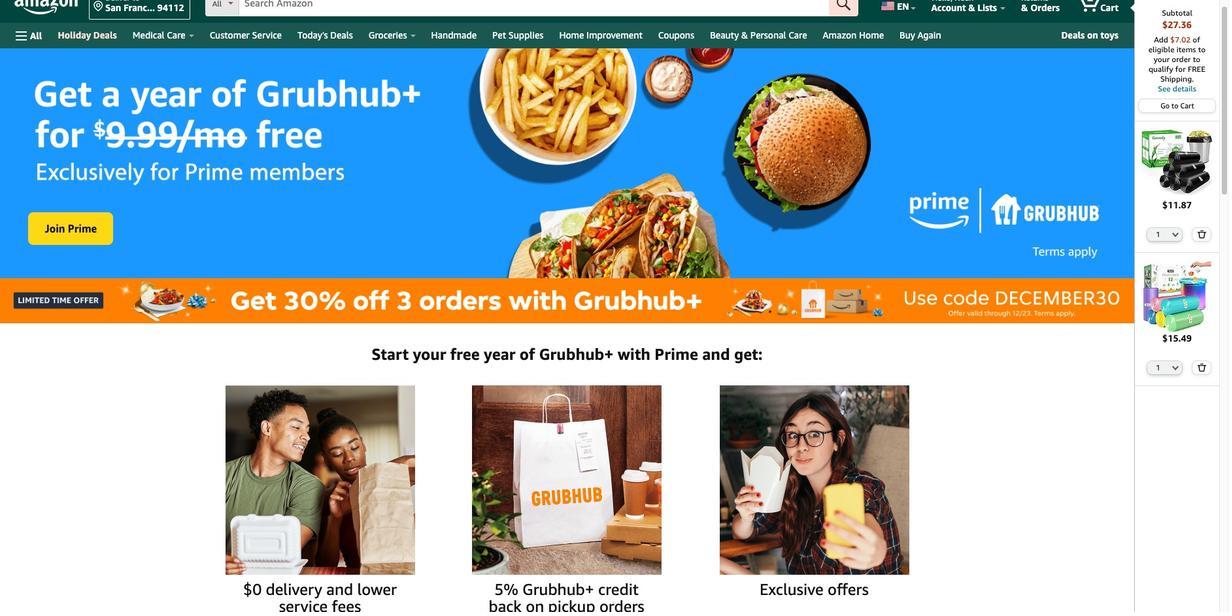 Task type: describe. For each thing, give the bounding box(es) containing it.
supplies
[[509, 29, 544, 41]]

$11.87
[[1163, 199, 1193, 210]]

delete image
[[1198, 230, 1207, 239]]

to right the order
[[1194, 54, 1201, 64]]

coupons link
[[651, 26, 703, 44]]

details
[[1174, 84, 1197, 94]]

1 horizontal spatial and
[[703, 345, 731, 364]]

see
[[1159, 84, 1171, 94]]

pet supplies link
[[485, 26, 552, 44]]

groceries link
[[361, 26, 424, 44]]

cart link
[[1070, 0, 1125, 20]]

beauty & personal care link
[[703, 26, 816, 44]]

0 horizontal spatial prime
[[68, 222, 97, 236]]

delete image
[[1198, 364, 1207, 372]]

subtotal $27.36
[[1163, 8, 1193, 30]]

see details link
[[1142, 84, 1214, 94]]

pet supplies
[[493, 29, 544, 41]]

2 horizontal spatial &
[[1022, 2, 1029, 13]]

0 vertical spatial cart
[[1101, 2, 1119, 13]]

1 for $15.49
[[1157, 364, 1161, 372]]

1 horizontal spatial cart
[[1181, 101, 1195, 110]]

back
[[489, 598, 522, 613]]

care inside medical care link
[[167, 29, 186, 41]]

shipping.
[[1161, 74, 1195, 84]]

$0
[[243, 581, 262, 599]]

qualify
[[1149, 64, 1174, 74]]

& for account & lists
[[969, 2, 976, 13]]

0 horizontal spatial your
[[413, 345, 446, 364]]

medical
[[133, 29, 165, 41]]

exclusive offers
[[760, 581, 869, 599]]

en
[[898, 1, 910, 12]]

5% grubhub+ credit back on pickup orders
[[489, 581, 645, 613]]

buy
[[900, 29, 916, 41]]

of eligible items to your order to qualify for free shipping.
[[1149, 35, 1207, 84]]

handmade link
[[424, 26, 485, 44]]

see details
[[1159, 84, 1197, 94]]

for
[[1176, 64, 1187, 74]]

pet
[[493, 29, 506, 41]]

improvement
[[587, 29, 643, 41]]

customer service
[[210, 29, 282, 41]]

& orders
[[1022, 2, 1060, 13]]

holiday
[[58, 29, 91, 41]]

deals for holiday deals
[[93, 29, 117, 41]]

personal
[[751, 29, 787, 41]]

year
[[484, 345, 516, 364]]

$0 delivery and lower service fees
[[243, 581, 397, 613]]

navigation navigation
[[0, 0, 1221, 613]]

1 horizontal spatial prime
[[655, 345, 699, 364]]

1.2 gallon/330pcs strong trash bags colorful clear garbage bags by teivio, bathroom trash can bin liners, small plastic bags for home office kitchen, multicolor image
[[1142, 261, 1214, 333]]

add $7.02
[[1155, 35, 1194, 44]]

exclusive
[[760, 581, 824, 599]]

5%
[[495, 581, 519, 599]]

free
[[451, 345, 480, 364]]

holiday deals link
[[50, 26, 125, 44]]

amazon home
[[823, 29, 885, 41]]

home inside "link"
[[560, 29, 585, 41]]

today's deals
[[298, 29, 353, 41]]

medical care
[[133, 29, 186, 41]]

start your free year of grubhub+ with prime and get:
[[372, 345, 763, 364]]

items
[[1177, 44, 1197, 54]]

customer
[[210, 29, 250, 41]]

to right go
[[1172, 101, 1179, 110]]

toys
[[1101, 29, 1119, 41]]

account
[[932, 2, 967, 13]]

en link
[[874, 0, 922, 20]]



Task type: vqa. For each thing, say whether or not it's contained in the screenshot.
Groceries
yes



Task type: locate. For each thing, give the bounding box(es) containing it.
san
[[105, 2, 121, 13]]

2 horizontal spatial deals
[[1062, 29, 1086, 41]]

home right amazon
[[860, 29, 885, 41]]

dropdown image for $11.87
[[1173, 232, 1180, 237]]

deals on toys link
[[1057, 27, 1125, 44]]

grubhub+ left with
[[539, 345, 614, 364]]

franc...
[[124, 2, 155, 13]]

today's deals link
[[290, 26, 361, 44]]

prime right with
[[655, 345, 699, 364]]

again
[[918, 29, 942, 41]]

1 vertical spatial and
[[327, 581, 353, 599]]

get:
[[735, 345, 763, 364]]

& left orders
[[1022, 2, 1029, 13]]

grubhub+ right 5%
[[523, 581, 595, 599]]

1 left delete image
[[1157, 230, 1161, 239]]

0 vertical spatial and
[[703, 345, 731, 364]]

your inside of eligible items to your order to qualify for free shipping.
[[1155, 54, 1170, 64]]

1 1 from the top
[[1157, 230, 1161, 239]]

service
[[252, 29, 282, 41]]

Search Amazon text field
[[239, 0, 830, 16]]

on left toys at the top of the page
[[1088, 29, 1099, 41]]

handmade
[[432, 29, 477, 41]]

& for beauty & personal care
[[742, 29, 749, 41]]

0 horizontal spatial &
[[742, 29, 749, 41]]

& left lists
[[969, 2, 976, 13]]

your
[[1155, 54, 1170, 64], [413, 345, 446, 364]]

free
[[1189, 64, 1206, 74]]

grubhub+ inside 5% grubhub+ credit back on pickup orders
[[523, 581, 595, 599]]

0 vertical spatial of
[[1194, 35, 1201, 44]]

1 vertical spatial on
[[526, 598, 545, 613]]

account & lists link
[[926, 0, 1012, 20]]

all button
[[10, 23, 48, 48]]

$15.49
[[1163, 333, 1193, 344]]

2 home from the left
[[860, 29, 885, 41]]

coupons
[[659, 29, 695, 41]]

1 care from the left
[[167, 29, 186, 41]]

holiday deals
[[58, 29, 117, 41]]

None submit
[[830, 0, 859, 16], [1193, 228, 1211, 241], [1193, 362, 1211, 375], [830, 0, 859, 16], [1193, 228, 1211, 241], [1193, 362, 1211, 375]]

and
[[703, 345, 731, 364], [327, 581, 353, 599]]

home
[[560, 29, 585, 41], [860, 29, 885, 41]]

of right year
[[520, 345, 535, 364]]

account & lists
[[932, 2, 998, 13]]

your left the free
[[413, 345, 446, 364]]

and left get:
[[703, 345, 731, 364]]

all
[[30, 30, 42, 41]]

0 vertical spatial on
[[1088, 29, 1099, 41]]

2 1 from the top
[[1157, 364, 1161, 372]]

cart
[[1101, 2, 1119, 13], [1181, 101, 1195, 110]]

1 vertical spatial of
[[520, 345, 535, 364]]

pickup
[[549, 598, 596, 613]]

amazon image
[[14, 0, 78, 15]]

deals inside today's deals 'link'
[[331, 29, 353, 41]]

with
[[618, 345, 651, 364]]

cart down details
[[1181, 101, 1195, 110]]

1 left delete icon
[[1157, 364, 1161, 372]]

orders
[[600, 598, 645, 613]]

eligible
[[1149, 44, 1175, 54]]

1 vertical spatial grubhub+
[[523, 581, 595, 599]]

0 vertical spatial dropdown image
[[1173, 232, 1180, 237]]

hommaly 1.2 gallon 240 pcs small black trash bags, strong garbage bags, bathroom trash can bin liners unscented, mini plastic bags for office, waste basket liner, fit 3,4.5,6 liters, 0.5,0.8,1,1.2 gal image
[[1142, 127, 1214, 199]]

and inside $0 delivery and lower service fees
[[327, 581, 353, 599]]

1 horizontal spatial care
[[789, 29, 808, 41]]

service
[[279, 598, 328, 613]]

join prime
[[45, 222, 97, 236]]

add
[[1155, 35, 1169, 44]]

0 vertical spatial grubhub+
[[539, 345, 614, 364]]

order
[[1173, 54, 1192, 64]]

0 horizontal spatial and
[[327, 581, 353, 599]]

0 horizontal spatial deals
[[93, 29, 117, 41]]

deals right 'today's'
[[331, 29, 353, 41]]

beauty & personal care
[[711, 29, 808, 41]]

1 horizontal spatial your
[[1155, 54, 1170, 64]]

medical care link
[[125, 26, 202, 44]]

$7.02
[[1171, 35, 1191, 44]]

deals down san
[[93, 29, 117, 41]]

home left improvement
[[560, 29, 585, 41]]

2 care from the left
[[789, 29, 808, 41]]

home improvement link
[[552, 26, 651, 44]]

1 horizontal spatial on
[[1088, 29, 1099, 41]]

lower
[[358, 581, 397, 599]]

0 horizontal spatial of
[[520, 345, 535, 364]]

buy again link
[[892, 26, 950, 44]]

1 horizontal spatial of
[[1194, 35, 1201, 44]]

1 horizontal spatial &
[[969, 2, 976, 13]]

join prime link
[[28, 213, 113, 245]]

1 horizontal spatial home
[[860, 29, 885, 41]]

on
[[1088, 29, 1099, 41], [526, 598, 545, 613]]

dropdown image left delete icon
[[1173, 366, 1180, 371]]

0 horizontal spatial cart
[[1101, 2, 1119, 13]]

dropdown image
[[1173, 232, 1180, 237], [1173, 366, 1180, 371]]

start
[[372, 345, 409, 364]]

& orders link
[[1016, 0, 1066, 20]]

deals
[[93, 29, 117, 41], [331, 29, 353, 41], [1062, 29, 1086, 41]]

your left the order
[[1155, 54, 1170, 64]]

0 vertical spatial your
[[1155, 54, 1170, 64]]

2 dropdown image from the top
[[1173, 366, 1180, 371]]

home improvement
[[560, 29, 643, 41]]

0 horizontal spatial home
[[560, 29, 585, 41]]

of inside of eligible items to your order to qualify for free shipping.
[[1194, 35, 1201, 44]]

deals on toys
[[1062, 29, 1119, 41]]

san franc... 94112‌ link
[[88, 0, 190, 20]]

care right personal
[[789, 29, 808, 41]]

deals for today's deals
[[331, 29, 353, 41]]

of
[[1194, 35, 1201, 44], [520, 345, 535, 364]]

orders
[[1031, 2, 1060, 13]]

offers
[[828, 581, 869, 599]]

3 deals from the left
[[1062, 29, 1086, 41]]

None search field
[[205, 0, 859, 18]]

beauty
[[711, 29, 739, 41]]

1 vertical spatial 1
[[1157, 364, 1161, 372]]

join
[[45, 222, 65, 236]]

1 vertical spatial cart
[[1181, 101, 1195, 110]]

$27.36
[[1163, 19, 1193, 30]]

0 horizontal spatial care
[[167, 29, 186, 41]]

care
[[167, 29, 186, 41], [789, 29, 808, 41]]

deals inside deals on toys link
[[1062, 29, 1086, 41]]

fees
[[332, 598, 361, 613]]

& right beauty
[[742, 29, 749, 41]]

1 home from the left
[[560, 29, 585, 41]]

dropdown image for $15.49
[[1173, 366, 1180, 371]]

amazon home link
[[816, 26, 892, 44]]

go
[[1161, 101, 1171, 110]]

1
[[1157, 230, 1161, 239], [1157, 364, 1161, 372]]

groceries
[[369, 29, 407, 41]]

on inside 5% grubhub+ credit back on pickup orders
[[526, 598, 545, 613]]

delivery
[[266, 581, 323, 599]]

0 horizontal spatial on
[[526, 598, 545, 613]]

credit
[[599, 581, 639, 599]]

cart up toys at the top of the page
[[1101, 2, 1119, 13]]

on inside navigation
[[1088, 29, 1099, 41]]

1 for $11.87
[[1157, 230, 1161, 239]]

care inside beauty & personal care link
[[789, 29, 808, 41]]

go to cart link
[[1140, 99, 1216, 113]]

dropdown image left delete image
[[1173, 232, 1180, 237]]

prime right join on the top
[[68, 222, 97, 236]]

1 deals from the left
[[93, 29, 117, 41]]

on right back
[[526, 598, 545, 613]]

customer service link
[[202, 26, 290, 44]]

go to cart
[[1161, 101, 1195, 110]]

subtotal
[[1163, 8, 1193, 18]]

1 vertical spatial your
[[413, 345, 446, 364]]

and left lower
[[327, 581, 353, 599]]

of right the $7.02 at the top right
[[1194, 35, 1201, 44]]

deals down cart link
[[1062, 29, 1086, 41]]

to right items
[[1199, 44, 1207, 54]]

2 deals from the left
[[331, 29, 353, 41]]

buy again
[[900, 29, 942, 41]]

0 vertical spatial prime
[[68, 222, 97, 236]]

1 horizontal spatial deals
[[331, 29, 353, 41]]

0 vertical spatial 1
[[1157, 230, 1161, 239]]

1 dropdown image from the top
[[1173, 232, 1180, 237]]

care right medical
[[167, 29, 186, 41]]

1 vertical spatial dropdown image
[[1173, 366, 1180, 371]]

san franc... 94112‌
[[105, 2, 184, 13]]

lists
[[978, 2, 998, 13]]

prime
[[68, 222, 97, 236], [655, 345, 699, 364]]

none search field inside the navigation navigation
[[205, 0, 859, 18]]

1 vertical spatial prime
[[655, 345, 699, 364]]

94112‌
[[157, 2, 184, 13]]

deals inside the holiday deals link
[[93, 29, 117, 41]]

amazon
[[823, 29, 857, 41]]

today's
[[298, 29, 328, 41]]



